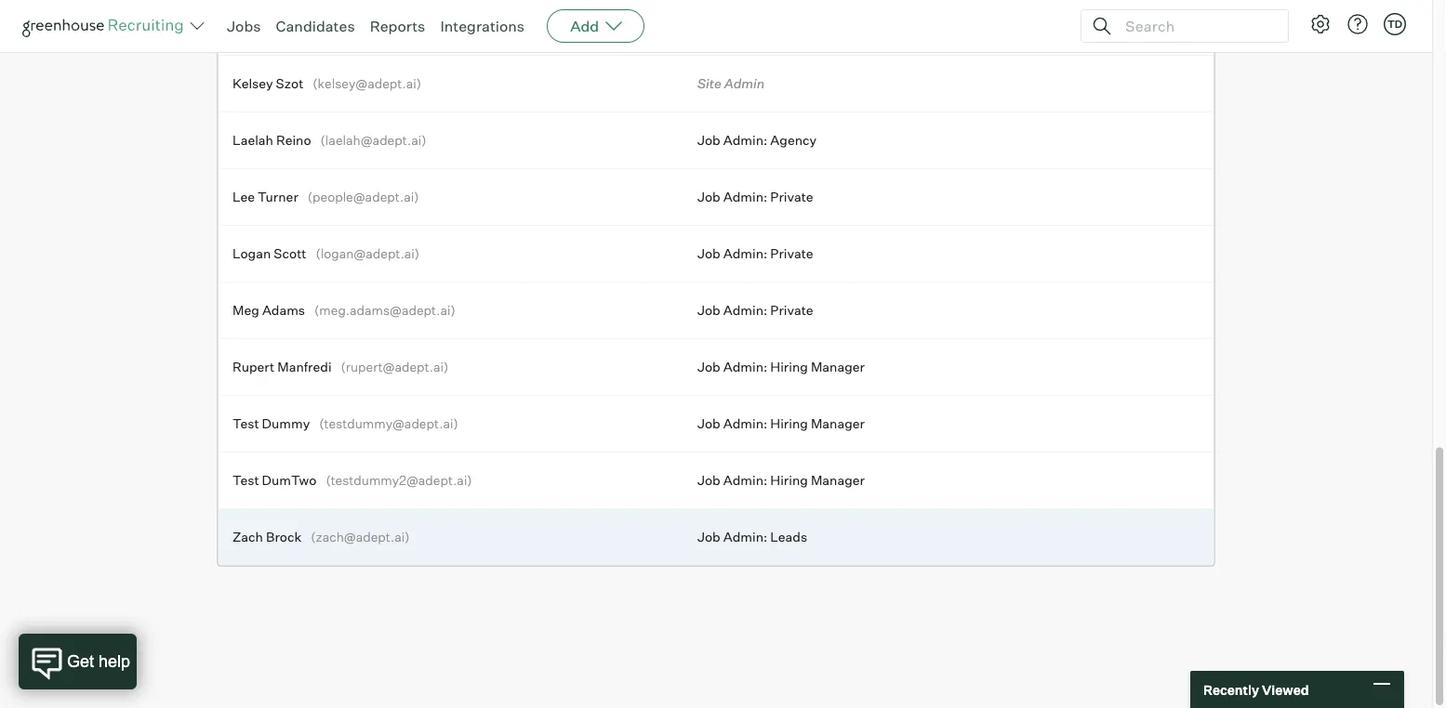 Task type: locate. For each thing, give the bounding box(es) containing it.
zach brock (zach@adept.ai)
[[233, 529, 410, 546]]

job for (logan@adept.ai)
[[698, 246, 721, 262]]

2 vertical spatial private
[[770, 302, 814, 319]]

1 job from the top
[[698, 132, 721, 149]]

viewed
[[1262, 682, 1309, 698]]

8 job from the top
[[698, 529, 721, 546]]

job admin: hiring manager
[[698, 359, 865, 375], [698, 416, 865, 432], [698, 473, 865, 489]]

8 row from the top
[[219, 396, 1214, 452]]

5 row from the top
[[219, 226, 1214, 282]]

reports
[[370, 17, 425, 35]]

manfredi
[[277, 359, 332, 375]]

2 row from the top
[[219, 56, 1214, 112]]

job admin: private
[[698, 189, 814, 205], [698, 246, 814, 262], [698, 302, 814, 319]]

3 job from the top
[[698, 246, 721, 262]]

row containing zach brock
[[219, 510, 1214, 566]]

(rupert@adept.ai)
[[341, 359, 449, 375]]

1 vertical spatial job admin: private
[[698, 246, 814, 262]]

admin
[[724, 76, 765, 92]]

6 job from the top
[[698, 416, 721, 432]]

8 admin: from the top
[[723, 529, 768, 546]]

job admin: leads
[[698, 529, 807, 546]]

turner
[[258, 189, 298, 205]]

zach
[[233, 529, 263, 546]]

job admin: hiring manager for test dumtwo (testdummy2@adept.ai)
[[698, 473, 865, 489]]

job
[[698, 132, 721, 149], [698, 189, 721, 205], [698, 246, 721, 262], [698, 302, 721, 319], [698, 359, 721, 375], [698, 416, 721, 432], [698, 473, 721, 489], [698, 529, 721, 546]]

1 job admin: private from the top
[[698, 189, 814, 205]]

3 admin: from the top
[[723, 246, 768, 262]]

row
[[219, 0, 1214, 55], [219, 56, 1214, 112], [219, 113, 1214, 169], [219, 169, 1214, 225], [219, 226, 1214, 282], [219, 283, 1214, 339], [219, 340, 1214, 395], [219, 396, 1214, 452], [219, 453, 1214, 509], [219, 510, 1214, 566]]

(logan@adept.ai)
[[316, 246, 420, 262]]

1 vertical spatial hiring
[[770, 416, 808, 432]]

9 row from the top
[[219, 453, 1214, 509]]

2 vertical spatial hiring
[[770, 473, 808, 489]]

2 job admin: private from the top
[[698, 246, 814, 262]]

Search text field
[[1121, 13, 1272, 40]]

7 job from the top
[[698, 473, 721, 489]]

3 job admin: private from the top
[[698, 302, 814, 319]]

job inside row group
[[698, 529, 721, 546]]

test for test dummy (testdummy@adept.ai)
[[233, 416, 259, 432]]

add button
[[547, 9, 645, 43]]

0 vertical spatial test
[[233, 416, 259, 432]]

1 vertical spatial manager
[[811, 416, 865, 432]]

hiring for test dummy (testdummy@adept.ai)
[[770, 416, 808, 432]]

2 vertical spatial manager
[[811, 473, 865, 489]]

site admin
[[698, 76, 765, 92]]

2 admin: from the top
[[723, 189, 768, 205]]

recently
[[1204, 682, 1259, 698]]

row containing test dumtwo
[[219, 453, 1214, 509]]

7 admin: from the top
[[723, 473, 768, 489]]

3 private from the top
[[770, 302, 814, 319]]

10 row from the top
[[219, 510, 1214, 566]]

5 job from the top
[[698, 359, 721, 375]]

1 vertical spatial test
[[233, 473, 259, 489]]

1 manager from the top
[[811, 359, 865, 375]]

hiring
[[770, 359, 808, 375], [770, 416, 808, 432], [770, 473, 808, 489]]

admin: for (laelah@adept.ai)
[[723, 132, 768, 149]]

admin: inside row group
[[723, 529, 768, 546]]

2 hiring from the top
[[770, 416, 808, 432]]

7 row from the top
[[219, 340, 1214, 395]]

(kelsey@adept.ai)
[[313, 76, 421, 92]]

greenhouse recruiting image
[[22, 15, 190, 37]]

1 vertical spatial job admin: hiring manager
[[698, 416, 865, 432]]

2 vertical spatial job admin: private
[[698, 302, 814, 319]]

4 job from the top
[[698, 302, 721, 319]]

admin:
[[723, 132, 768, 149], [723, 189, 768, 205], [723, 246, 768, 262], [723, 302, 768, 319], [723, 359, 768, 375], [723, 416, 768, 432], [723, 473, 768, 489], [723, 529, 768, 546]]

3 row from the top
[[219, 113, 1214, 169]]

manager for (testdummy2@adept.ai)
[[811, 473, 865, 489]]

private
[[770, 189, 814, 205], [770, 246, 814, 262], [770, 302, 814, 319]]

rupert
[[233, 359, 275, 375]]

0 vertical spatial job admin: private
[[698, 189, 814, 205]]

test left dumtwo
[[233, 473, 259, 489]]

(testdummy2@adept.ai)
[[326, 473, 472, 489]]

row group
[[219, 510, 1214, 566]]

6 row from the top
[[219, 283, 1214, 339]]

job admin: hiring manager for rupert manfredi (rupert@adept.ai)
[[698, 359, 865, 375]]

reino
[[276, 132, 311, 149]]

1 admin: from the top
[[723, 132, 768, 149]]

0 vertical spatial job admin: hiring manager
[[698, 359, 865, 375]]

szot
[[276, 76, 304, 92]]

2 job admin: hiring manager from the top
[[698, 416, 865, 432]]

1 vertical spatial private
[[770, 246, 814, 262]]

6 admin: from the top
[[723, 416, 768, 432]]

brock
[[266, 529, 302, 546]]

laelah
[[233, 132, 273, 149]]

4 admin: from the top
[[723, 302, 768, 319]]

2 test from the top
[[233, 473, 259, 489]]

row group containing zach brock
[[219, 510, 1214, 566]]

(kat@adept.ai)
[[363, 19, 453, 35]]

configure image
[[1310, 13, 1332, 35]]

row containing katherine vasconez
[[219, 0, 1214, 55]]

1 private from the top
[[770, 189, 814, 205]]

0 vertical spatial hiring
[[770, 359, 808, 375]]

vasconez
[[295, 19, 354, 35]]

3 hiring from the top
[[770, 473, 808, 489]]

0 vertical spatial manager
[[811, 359, 865, 375]]

4 row from the top
[[219, 169, 1214, 225]]

1 job admin: hiring manager from the top
[[698, 359, 865, 375]]

3 job admin: hiring manager from the top
[[698, 473, 865, 489]]

rupert manfredi (rupert@adept.ai)
[[233, 359, 449, 375]]

1 hiring from the top
[[770, 359, 808, 375]]

manager
[[811, 359, 865, 375], [811, 416, 865, 432], [811, 473, 865, 489]]

row containing kelsey szot
[[219, 56, 1214, 112]]

test left dummy
[[233, 416, 259, 432]]

integrations
[[440, 17, 525, 35]]

1 row from the top
[[219, 0, 1214, 55]]

2 private from the top
[[770, 246, 814, 262]]

2 vertical spatial job admin: hiring manager
[[698, 473, 865, 489]]

admin: for (zach@adept.ai)
[[723, 529, 768, 546]]

2 job from the top
[[698, 189, 721, 205]]

candidates link
[[276, 17, 355, 35]]

1 test from the top
[[233, 416, 259, 432]]

logan
[[233, 246, 271, 262]]

5 admin: from the top
[[723, 359, 768, 375]]

test dumtwo (testdummy2@adept.ai)
[[233, 473, 472, 489]]

(laelah@adept.ai)
[[321, 132, 426, 149]]

katherine
[[233, 19, 292, 35]]

admin: for (people@adept.ai)
[[723, 189, 768, 205]]

0 vertical spatial private
[[770, 189, 814, 205]]

2 manager from the top
[[811, 416, 865, 432]]

test
[[233, 416, 259, 432], [233, 473, 259, 489]]

3 manager from the top
[[811, 473, 865, 489]]

row containing logan scott
[[219, 226, 1214, 282]]



Task type: describe. For each thing, give the bounding box(es) containing it.
row containing rupert manfredi
[[219, 340, 1214, 395]]

private for logan scott (logan@adept.ai)
[[770, 246, 814, 262]]

site
[[698, 76, 722, 92]]

private for lee turner (people@adept.ai)
[[770, 189, 814, 205]]

hiring for test dumtwo (testdummy2@adept.ai)
[[770, 473, 808, 489]]

test dummy (testdummy@adept.ai)
[[233, 416, 458, 432]]

meg
[[233, 302, 259, 319]]

job admin: hiring manager for test dummy (testdummy@adept.ai)
[[698, 416, 865, 432]]

lee turner (people@adept.ai)
[[233, 189, 419, 205]]

jobs link
[[227, 17, 261, 35]]

leads
[[770, 529, 807, 546]]

(zach@adept.ai)
[[311, 529, 410, 546]]

td
[[1388, 18, 1403, 30]]

td button
[[1384, 13, 1406, 35]]

integrations link
[[440, 17, 525, 35]]

job for (zach@adept.ai)
[[698, 529, 721, 546]]

katherine vasconez (kat@adept.ai)
[[233, 19, 453, 35]]

agency
[[770, 132, 817, 149]]

hiring for rupert manfredi (rupert@adept.ai)
[[770, 359, 808, 375]]

job for (testdummy2@adept.ai)
[[698, 473, 721, 489]]

kelsey
[[233, 76, 273, 92]]

admin: for (testdummy2@adept.ai)
[[723, 473, 768, 489]]

row containing lee turner
[[219, 169, 1214, 225]]

test for test dumtwo (testdummy2@adept.ai)
[[233, 473, 259, 489]]

job for (people@adept.ai)
[[698, 189, 721, 205]]

jobs
[[227, 17, 261, 35]]

logan scott (logan@adept.ai)
[[233, 246, 420, 262]]

(testdummy@adept.ai)
[[319, 416, 458, 432]]

kelsey szot (kelsey@adept.ai)
[[233, 76, 421, 92]]

meg adams (meg.adams@adept.ai)
[[233, 302, 456, 319]]

(meg.adams@adept.ai)
[[314, 302, 456, 319]]

admin: for (logan@adept.ai)
[[723, 246, 768, 262]]

reports link
[[370, 17, 425, 35]]

admin: for (testdummy@adept.ai)
[[723, 416, 768, 432]]

dummy
[[262, 416, 310, 432]]

candidates
[[276, 17, 355, 35]]

add
[[570, 17, 599, 35]]

td button
[[1380, 9, 1410, 39]]

manager for (rupert@adept.ai)
[[811, 359, 865, 375]]

row containing meg adams
[[219, 283, 1214, 339]]

job for (meg.adams@adept.ai)
[[698, 302, 721, 319]]

manager for (testdummy@adept.ai)
[[811, 416, 865, 432]]

(people@adept.ai)
[[308, 189, 419, 205]]

admin: for (rupert@adept.ai)
[[723, 359, 768, 375]]

job for (testdummy@adept.ai)
[[698, 416, 721, 432]]

job for (laelah@adept.ai)
[[698, 132, 721, 149]]

recently viewed
[[1204, 682, 1309, 698]]

job admin: private for lee turner (people@adept.ai)
[[698, 189, 814, 205]]

private for meg adams (meg.adams@adept.ai)
[[770, 302, 814, 319]]

job admin: private for logan scott (logan@adept.ai)
[[698, 246, 814, 262]]

admin: for (meg.adams@adept.ai)
[[723, 302, 768, 319]]

laelah reino (laelah@adept.ai)
[[233, 132, 426, 149]]

lee
[[233, 189, 255, 205]]

row containing laelah reino
[[219, 113, 1214, 169]]

job admin: agency
[[698, 132, 817, 149]]

adams
[[262, 302, 305, 319]]

job for (rupert@adept.ai)
[[698, 359, 721, 375]]

scott
[[274, 246, 306, 262]]

dumtwo
[[262, 473, 317, 489]]

job admin: private for meg adams (meg.adams@adept.ai)
[[698, 302, 814, 319]]

row containing test dummy
[[219, 396, 1214, 452]]



Task type: vqa. For each thing, say whether or not it's contained in the screenshot.


